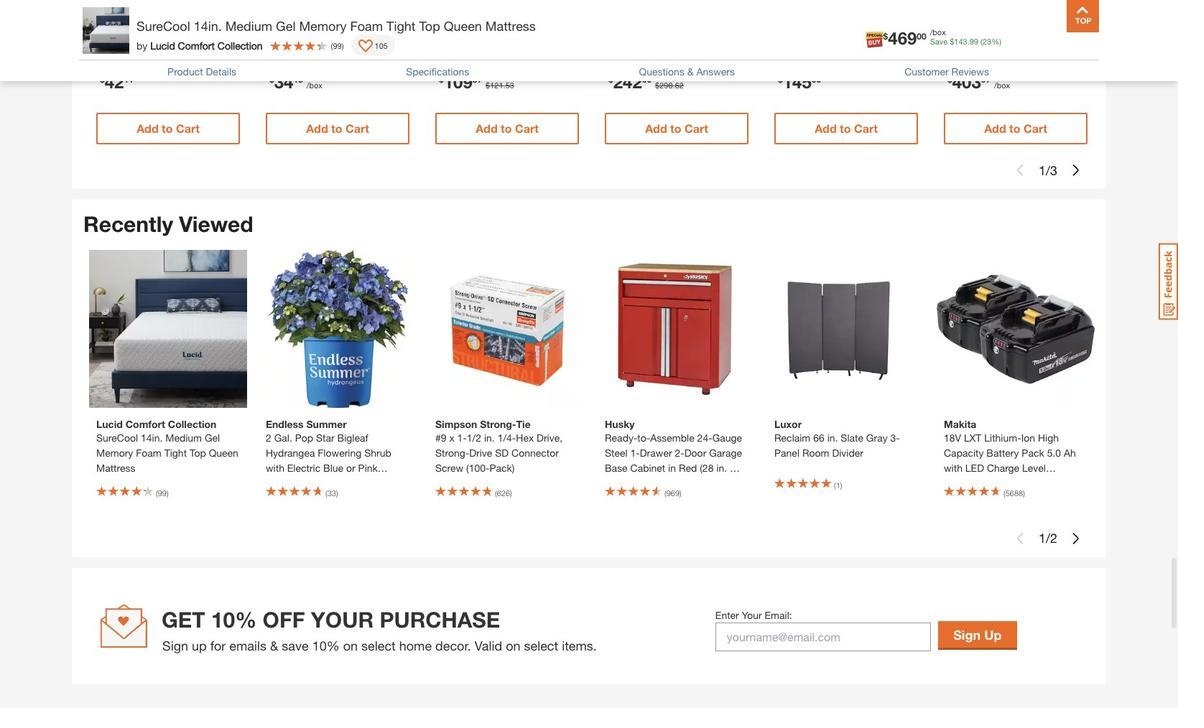 Task type: vqa. For each thing, say whether or not it's contained in the screenshot.


Task type: locate. For each thing, give the bounding box(es) containing it.
1 vertical spatial &
[[270, 638, 278, 654]]

select left items.
[[524, 638, 558, 654]]

1 vertical spatial lucid
[[96, 418, 123, 430]]

1 on from the left
[[343, 638, 358, 654]]

2 horizontal spatial .
[[968, 37, 970, 46]]

2 add to cart button from the left
[[266, 113, 410, 145]]

1 horizontal spatial &
[[687, 65, 694, 78]]

add to cart down 62
[[645, 122, 708, 135]]

00 inside $ 145 00
[[812, 74, 821, 85]]

add to cart button up this is the first slide icon
[[944, 113, 1088, 145]]

gel down the polyester
[[276, 18, 296, 34]]

x
[[449, 432, 455, 444], [742, 462, 747, 474], [651, 477, 656, 489]]

) down level
[[1023, 488, 1025, 498]]

1 vertical spatial protector
[[197, 22, 238, 34]]

sd
[[495, 447, 509, 459]]

0 horizontal spatial foam
[[136, 447, 161, 459]]

polyester
[[266, 0, 308, 4]]

1 vertical spatial waterproof
[[266, 7, 316, 19]]

1 add to cart button from the left
[[96, 113, 240, 145]]

recently viewed
[[83, 211, 253, 237]]

1- down simpson on the left bottom of page
[[457, 432, 467, 444]]

foam inside "lucid comfort collection surecool 14in. medium gel memory foam tight top queen mattress"
[[136, 447, 161, 459]]

1 vertical spatial medium
[[165, 432, 202, 444]]

/box inside $ 34 13 /box
[[307, 81, 323, 90]]

0 vertical spatial waterproof
[[158, 0, 208, 4]]

cart
[[176, 122, 200, 135], [346, 122, 369, 135], [515, 122, 539, 135], [685, 122, 708, 135], [854, 122, 878, 135], [1024, 122, 1047, 135]]

tight
[[387, 18, 416, 34], [164, 447, 187, 459]]

0 vertical spatial /
[[1046, 162, 1050, 178]]

62
[[675, 81, 684, 90]]

$ inside $ 145 00
[[778, 74, 783, 85]]

1 vertical spatial 2
[[1050, 530, 1058, 546]]

1 horizontal spatial /box
[[930, 27, 946, 37]]

0 vertical spatial 14in.
[[194, 18, 222, 34]]

0 horizontal spatial sign
[[162, 638, 188, 654]]

) down connector
[[510, 488, 512, 498]]

collection
[[218, 39, 263, 51], [168, 418, 217, 430]]

sign left up
[[162, 638, 188, 654]]

0 vertical spatial 2
[[266, 432, 271, 444]]

1 horizontal spatial tight
[[387, 18, 416, 34]]

0 horizontal spatial protector
[[197, 22, 238, 34]]

pop
[[295, 432, 313, 444]]

husky
[[605, 418, 635, 430]]

2 on from the left
[[506, 638, 521, 654]]

sign inside button
[[954, 627, 981, 643]]

strong- up 1/4-
[[480, 418, 516, 430]]

3 cart from the left
[[515, 122, 539, 135]]

1 / from the top
[[1046, 162, 1050, 178]]

x right w
[[742, 462, 747, 474]]

add to cart button down 62
[[605, 113, 749, 145]]

2 with from the left
[[944, 462, 963, 474]]

99 down surecool 14in. medium gel memory foam tight top queen mattress
[[333, 41, 342, 50]]

gauge
[[712, 432, 742, 444]]

6 add to cart from the left
[[984, 122, 1047, 135]]

specifications
[[406, 65, 469, 78]]

2 / from the top
[[1046, 530, 1050, 546]]

queen down yelena
[[444, 18, 482, 34]]

add to cart button down $ 145 00
[[775, 113, 918, 145]]

1- inside husky ready-to-assemble 24-gauge steel 1-drawer 2-door garage base cabinet in red (28 in. w x 32.8 in. h x 18.3 in. d)
[[630, 447, 640, 459]]

.
[[968, 37, 970, 46], [503, 81, 506, 90], [673, 81, 675, 90]]

/box right 97
[[994, 81, 1010, 90]]

2 vertical spatial x
[[651, 477, 656, 489]]

medium inside "lucid comfort collection surecool 14in. medium gel memory foam tight top queen mattress"
[[165, 432, 202, 444]]

0 horizontal spatial gel
[[205, 432, 220, 444]]

$ for 242
[[609, 74, 613, 85]]

2 horizontal spatial 00
[[917, 31, 927, 41]]

decor.
[[435, 638, 471, 654]]

with up indicator
[[944, 462, 963, 474]]

sign inside get 10% off your purchase sign up for emails & save 10% on select home decor. valid on select items.
[[162, 638, 188, 654]]

add to cart button down product
[[96, 113, 240, 145]]

$ inside $ 403 97 /box
[[948, 74, 952, 85]]

waterproof inside bed bug and waterproof cotton blend queen encasement mattress protector
[[158, 0, 208, 4]]

on right valid
[[506, 638, 521, 654]]

pack) inside makita 18v lxt lithium-ion high capacity battery pack 5.0 ah with led charge level indicator (2-pack)
[[998, 477, 1024, 489]]

0 horizontal spatial 14in.
[[141, 432, 163, 444]]

add to cart down 53
[[476, 122, 539, 135]]

strong-
[[480, 418, 516, 430], [435, 447, 469, 459]]

tight inside "lucid comfort collection surecool 14in. medium gel memory foam tight top queen mattress"
[[164, 447, 187, 459]]

0 horizontal spatial x
[[449, 432, 455, 444]]

2 vertical spatial 1
[[1039, 530, 1046, 546]]

$ for 403
[[948, 74, 952, 85]]

blend
[[130, 7, 156, 19]]

5688
[[1006, 488, 1023, 498]]

x right #9
[[449, 432, 455, 444]]

1 vertical spatial x
[[742, 462, 747, 474]]

0 horizontal spatial 2
[[266, 432, 271, 444]]

door
[[684, 447, 706, 459]]

1 horizontal spatial memory
[[299, 18, 347, 34]]

3 add from the left
[[476, 122, 498, 135]]

4 add to cart from the left
[[645, 122, 708, 135]]

1 add to cart from the left
[[137, 122, 200, 135]]

99 left 23
[[970, 37, 979, 46]]

1-
[[457, 432, 467, 444], [630, 447, 640, 459]]

1 vertical spatial comfort
[[126, 418, 165, 430]]

0 horizontal spatial &
[[270, 638, 278, 654]]

. inside '$ 109 37 $ 121 . 53'
[[503, 81, 506, 90]]

. down questions
[[673, 81, 675, 90]]

4 cart from the left
[[685, 122, 708, 135]]

add to cart button down $ 34 13 /box
[[266, 113, 410, 145]]

2 left next slide icon
[[1050, 530, 1058, 546]]

3-
[[891, 432, 900, 444]]

queen up surecool 14in. medium gel memory foam tight top queen mattress
[[311, 0, 340, 4]]

1 right this is the first slide image
[[1039, 530, 1046, 546]]

waterproof for 42
[[158, 0, 208, 4]]

( 103 )
[[325, 41, 342, 50]]

gel left gal.
[[205, 432, 220, 444]]

top
[[419, 18, 440, 34], [190, 447, 206, 459]]

cart for second the 'add to cart' button
[[346, 122, 369, 135]]

1- down to- at bottom
[[630, 447, 640, 459]]

items.
[[562, 638, 597, 654]]

foam
[[350, 18, 383, 34], [136, 447, 161, 459]]

. right 37
[[503, 81, 506, 90]]

with inside endless summer 2 gal. pop star bigleaf hydrangea flowering shrub with electric blue or pink lacecap flowers
[[266, 462, 284, 474]]

( 99 ) down "lucid comfort collection surecool 14in. medium gel memory foam tight top queen mattress"
[[156, 488, 169, 498]]

109
[[444, 72, 473, 92]]

& left save
[[270, 638, 278, 654]]

0 horizontal spatial medium
[[165, 432, 202, 444]]

1 vertical spatial ( 99 )
[[156, 488, 169, 498]]

2 for endless
[[266, 432, 271, 444]]

) for simpson strong-tie #9 x 1-1/2 in. 1/4-hex drive, strong-drive sd connector screw (100-pack)
[[510, 488, 512, 498]]

$ for 469
[[883, 31, 888, 41]]

4 add from the left
[[645, 122, 667, 135]]

1 horizontal spatial .
[[673, 81, 675, 90]]

product
[[167, 65, 203, 78]]

cart for 4th the 'add to cart' button from left
[[685, 122, 708, 135]]

0 vertical spatial pack)
[[490, 462, 515, 474]]

0 horizontal spatial 1-
[[457, 432, 467, 444]]

1 horizontal spatial waterproof
[[266, 7, 316, 19]]

get 10% off your purchase sign up for emails & save 10% on select home decor. valid on select items.
[[162, 607, 597, 654]]

1 left 3
[[1039, 162, 1046, 178]]

endless
[[266, 418, 304, 430]]

1 / 3
[[1039, 162, 1058, 178]]

with up lacecap
[[266, 462, 284, 474]]

protector inside polyester queen premium waterproof mattress protector
[[360, 7, 402, 19]]

1 horizontal spatial strong-
[[480, 418, 516, 430]]

in. right 66
[[827, 432, 838, 444]]

queen inside "lucid comfort collection surecool 14in. medium gel memory foam tight top queen mattress"
[[209, 447, 238, 459]]

99 inside the /box save $ 143 . 99 ( 23 %)
[[970, 37, 979, 46]]

lithium-
[[984, 432, 1021, 444]]

1 horizontal spatial on
[[506, 638, 521, 654]]

0 vertical spatial memory
[[299, 18, 347, 34]]

connector
[[512, 447, 559, 459]]

waterproof inside polyester queen premium waterproof mattress protector
[[266, 7, 316, 19]]

1 cart from the left
[[176, 122, 200, 135]]

metal
[[496, 0, 521, 4]]

x right the h on the right bottom of page
[[651, 477, 656, 489]]

$ for 109
[[439, 74, 444, 85]]

0 horizontal spatial 00
[[642, 74, 652, 85]]

$ 42 11
[[100, 72, 133, 92]]

66
[[813, 432, 825, 444]]

. left 23
[[968, 37, 970, 46]]

surecool inside "lucid comfort collection surecool 14in. medium gel memory foam tight top queen mattress"
[[96, 432, 138, 444]]

1 horizontal spatial 00
[[812, 74, 821, 85]]

bed down black
[[476, 7, 494, 19]]

1 vertical spatial memory
[[96, 447, 133, 459]]

/box for 403
[[994, 81, 1010, 90]]

add to cart down $ 145 00
[[815, 122, 878, 135]]

/box
[[930, 27, 946, 37], [307, 81, 323, 90], [994, 81, 1010, 90]]

18.3
[[659, 477, 678, 489]]

1 vertical spatial collection
[[168, 418, 217, 430]]

queen left hydrangea
[[209, 447, 238, 459]]

memory inside "lucid comfort collection surecool 14in. medium gel memory foam tight top queen mattress"
[[96, 447, 133, 459]]

1 vertical spatial pack)
[[998, 477, 1024, 489]]

2
[[266, 432, 271, 444], [1050, 530, 1058, 546]]

top button
[[1067, 0, 1099, 32]]

gel inside "lucid comfort collection surecool 14in. medium gel memory foam tight top queen mattress"
[[205, 432, 220, 444]]

/box left 143
[[930, 27, 946, 37]]

2 inside endless summer 2 gal. pop star bigleaf hydrangea flowering shrub with electric blue or pink lacecap flowers
[[266, 432, 271, 444]]

0 horizontal spatial collection
[[168, 418, 217, 430]]

0 horizontal spatial top
[[190, 447, 206, 459]]

1 horizontal spatial ( 99 )
[[331, 41, 344, 50]]

1 vertical spatial strong-
[[435, 447, 469, 459]]

sign left 'up'
[[954, 627, 981, 643]]

black
[[468, 0, 493, 4]]

bed inside bed bug and waterproof cotton blend queen encasement mattress protector
[[96, 0, 115, 4]]

0 vertical spatial collection
[[218, 39, 263, 51]]

1 horizontal spatial sign
[[954, 627, 981, 643]]

drawer
[[640, 447, 672, 459]]

6 cart from the left
[[1024, 122, 1047, 135]]

2 add to cart from the left
[[306, 122, 369, 135]]

save
[[930, 37, 948, 46]]

waterproof
[[158, 0, 208, 4], [266, 7, 316, 19]]

1 vertical spatial gel
[[205, 432, 220, 444]]

1 vertical spatial 1
[[836, 481, 840, 490]]

1
[[1039, 162, 1046, 178], [836, 481, 840, 490], [1039, 530, 1046, 546]]

/ left next slide image
[[1046, 162, 1050, 178]]

. inside the $ 242 00 $ 290 . 62
[[673, 81, 675, 90]]

1 to from the left
[[162, 122, 173, 135]]

1 horizontal spatial bed
[[476, 7, 494, 19]]

1 vertical spatial top
[[190, 447, 206, 459]]

) down "lucid comfort collection surecool 14in. medium gel memory foam tight top queen mattress"
[[167, 488, 169, 498]]

1 horizontal spatial select
[[524, 638, 558, 654]]

in. left w
[[717, 462, 727, 474]]

in
[[668, 462, 676, 474]]

0 vertical spatial top
[[419, 18, 440, 34]]

0 vertical spatial foam
[[350, 18, 383, 34]]

answers
[[696, 65, 735, 78]]

2 horizontal spatial /box
[[994, 81, 1010, 90]]

1 vertical spatial surecool
[[96, 432, 138, 444]]

in. right 1/2 on the bottom left
[[484, 432, 495, 444]]

next slide image
[[1071, 533, 1082, 544]]

in.
[[484, 432, 495, 444], [827, 432, 838, 444], [717, 462, 727, 474], [627, 477, 638, 489], [681, 477, 692, 489]]

x inside simpson strong-tie #9 x 1-1/2 in. 1/4-hex drive, strong-drive sd connector screw (100-pack)
[[449, 432, 455, 444]]

waterproof down the polyester
[[266, 7, 316, 19]]

2 cart from the left
[[346, 122, 369, 135]]

waterproof right and
[[158, 0, 208, 4]]

queen up frame
[[523, 0, 553, 4]]

0 horizontal spatial pack)
[[490, 462, 515, 474]]

display image
[[358, 40, 373, 54]]

lxt
[[964, 432, 982, 444]]

1 horizontal spatial pack)
[[998, 477, 1024, 489]]

5 to from the left
[[840, 122, 851, 135]]

product details button
[[167, 65, 236, 78], [167, 65, 236, 78]]

valid
[[475, 638, 502, 654]]

$ for 145
[[778, 74, 783, 85]]

0 horizontal spatial .
[[503, 81, 506, 90]]

0 vertical spatial 10%
[[211, 607, 257, 633]]

5 cart from the left
[[854, 122, 878, 135]]

1 horizontal spatial collection
[[218, 39, 263, 51]]

0 horizontal spatial lucid
[[96, 418, 123, 430]]

) right 103
[[342, 41, 344, 50]]

mattress inside polyester queen premium waterproof mattress protector
[[319, 7, 358, 19]]

add to cart down $ 34 13 /box
[[306, 122, 369, 135]]

0 horizontal spatial with
[[266, 462, 284, 474]]

by lucid comfort collection
[[137, 39, 263, 51]]

1 horizontal spatial 10%
[[312, 638, 340, 654]]

$
[[883, 31, 888, 41], [950, 37, 954, 46], [100, 74, 105, 85], [269, 74, 274, 85], [439, 74, 444, 85], [609, 74, 613, 85], [778, 74, 783, 85], [948, 74, 952, 85], [486, 81, 490, 90], [655, 81, 660, 90]]

2 left gal.
[[266, 432, 271, 444]]

(
[[981, 37, 983, 46], [331, 41, 333, 50], [325, 41, 327, 50], [1004, 41, 1006, 50], [156, 48, 158, 58], [834, 481, 836, 490], [156, 488, 158, 498], [325, 488, 327, 498], [495, 488, 497, 498], [665, 488, 666, 498], [1004, 488, 1006, 498]]

queen right 'blend'
[[159, 7, 188, 19]]

pack) inside simpson strong-tie #9 x 1-1/2 in. 1/4-hex drive, strong-drive sd connector screw (100-pack)
[[490, 462, 515, 474]]

290
[[660, 81, 673, 90]]

( 99 ) down surecool 14in. medium gel memory foam tight top queen mattress
[[331, 41, 344, 50]]

2 gal. pop star bigleaf hydrangea flowering shrub with electric blue or pink lacecap flowers image
[[259, 250, 417, 408]]

product details
[[167, 65, 236, 78]]

0 horizontal spatial on
[[343, 638, 358, 654]]

$ inside $ 34 13 /box
[[269, 74, 274, 85]]

shrub
[[364, 447, 391, 459]]

$ 34 13 /box
[[269, 72, 323, 92]]

0 horizontal spatial memory
[[96, 447, 133, 459]]

1 vertical spatial /
[[1046, 530, 1050, 546]]

and
[[138, 0, 155, 4]]

husky ready-to-assemble 24-gauge steel 1-drawer 2-door garage base cabinet in red (28 in. w x 32.8 in. h x 18.3 in. d)
[[605, 418, 747, 489]]

0 horizontal spatial ( 99 )
[[156, 488, 169, 498]]

1 vertical spatial 1-
[[630, 447, 640, 459]]

makita 18v lxt lithium-ion high capacity battery pack 5.0 ah with led charge level indicator (2-pack)
[[944, 418, 1076, 489]]

drive,
[[537, 432, 563, 444]]

0 horizontal spatial /box
[[307, 81, 323, 90]]

2 select from the left
[[524, 638, 558, 654]]

$ inside "$ 42 11"
[[100, 74, 105, 85]]

strong- up screw
[[435, 447, 469, 459]]

feedback link image
[[1159, 243, 1178, 320]]

1 horizontal spatial protector
[[360, 7, 402, 19]]

( 238 )
[[156, 48, 173, 58]]

#9 x 1-1/2 in. 1/4-hex drive, strong-drive sd connector screw (100-pack) image
[[428, 250, 586, 408]]

cart for third the 'add to cart' button
[[515, 122, 539, 135]]

queen inside bed bug and waterproof cotton blend queen encasement mattress protector
[[159, 7, 188, 19]]

1 vertical spatial bed
[[476, 7, 494, 19]]

1 down the divider at right
[[836, 481, 840, 490]]

add to cart up this is the first slide icon
[[984, 122, 1047, 135]]

$ inside $ 469 00
[[883, 31, 888, 41]]

blue
[[323, 462, 344, 474]]

3 to from the left
[[501, 122, 512, 135]]

$ 109 37 $ 121 . 53
[[439, 72, 514, 92]]

enter
[[715, 609, 739, 622]]

1 vertical spatial foam
[[136, 447, 161, 459]]

10% down your
[[312, 638, 340, 654]]

) down the divider at right
[[840, 481, 842, 490]]

electric
[[287, 462, 321, 474]]

/box save $ 143 . 99 ( 23 %)
[[930, 27, 1002, 46]]

$ 145 00
[[778, 72, 821, 92]]

/box inside $ 403 97 /box
[[994, 81, 1010, 90]]

1 horizontal spatial lucid
[[150, 39, 175, 51]]

details
[[206, 65, 236, 78]]

2 horizontal spatial x
[[742, 462, 747, 474]]

pack) down "charge"
[[998, 477, 1024, 489]]

protector down premium
[[360, 7, 402, 19]]

add to cart down product
[[137, 122, 200, 135]]

( 99 )
[[331, 41, 344, 50], [156, 488, 169, 498]]

/box right 13
[[307, 81, 323, 90]]

0 vertical spatial medium
[[225, 18, 272, 34]]

0 vertical spatial surecool
[[137, 18, 190, 34]]

protector up by lucid comfort collection
[[197, 22, 238, 34]]

0 horizontal spatial comfort
[[126, 418, 165, 430]]

get
[[162, 607, 205, 633]]

34
[[274, 72, 293, 92]]

mattress inside bed bug and waterproof cotton blend queen encasement mattress protector
[[155, 22, 194, 34]]

0 vertical spatial protector
[[360, 7, 402, 19]]

premium
[[343, 0, 383, 4]]

0 vertical spatial strong-
[[480, 418, 516, 430]]

55
[[1006, 41, 1014, 50]]

99 down "lucid comfort collection surecool 14in. medium gel memory foam tight top queen mattress"
[[158, 488, 167, 498]]

cart for first the 'add to cart' button from the right
[[1024, 122, 1047, 135]]

/ right this is the first slide image
[[1046, 530, 1050, 546]]

mattress inside "lucid comfort collection surecool 14in. medium gel memory foam tight top queen mattress"
[[96, 462, 135, 474]]

1 horizontal spatial comfort
[[178, 39, 215, 51]]

( 1 )
[[834, 481, 842, 490]]

ready-to-assemble 24-gauge steel 1-drawer 2-door garage base cabinet in red (28 in. w x 32.8 in. h x 18.3 in. d) image
[[598, 250, 756, 408]]

bed up "cotton" on the left of the page
[[96, 0, 115, 4]]

6 add from the left
[[984, 122, 1006, 135]]

2 add from the left
[[306, 122, 328, 135]]

10% up emails
[[211, 607, 257, 633]]

13
[[293, 74, 303, 85]]

) down blue
[[336, 488, 338, 498]]

on down your
[[343, 638, 358, 654]]

) right 18.3
[[680, 488, 682, 498]]

charge
[[987, 462, 1020, 474]]

143
[[954, 37, 968, 46]]

0 vertical spatial bed
[[96, 0, 115, 4]]

1 with from the left
[[266, 462, 284, 474]]

2 horizontal spatial 99
[[970, 37, 979, 46]]

& left answers
[[687, 65, 694, 78]]

steel
[[605, 447, 628, 459]]

pack) down the sd
[[490, 462, 515, 474]]

3 add to cart button from the left
[[435, 113, 579, 145]]

0 horizontal spatial waterproof
[[158, 0, 208, 4]]

) for luxor reclaim 66 in. slate gray 3- panel room divider
[[840, 481, 842, 490]]

00 inside the $ 242 00 $ 290 . 62
[[642, 74, 652, 85]]

this is the first slide image
[[1014, 165, 1026, 176]]

select left home
[[361, 638, 396, 654]]

0 vertical spatial 1-
[[457, 432, 467, 444]]

1 horizontal spatial 2
[[1050, 530, 1058, 546]]

add to cart button down 53
[[435, 113, 579, 145]]

lucid comfort collection surecool 14in. medium gel memory foam tight top queen mattress
[[96, 418, 238, 474]]

469
[[888, 28, 917, 48]]

2 to from the left
[[331, 122, 342, 135]]

00 inside $ 469 00
[[917, 31, 927, 41]]



Task type: describe. For each thing, give the bounding box(es) containing it.
assemble
[[650, 432, 695, 444]]

14in. inside "lucid comfort collection surecool 14in. medium gel memory foam tight top queen mattress"
[[141, 432, 163, 444]]

$ inside the /box save $ 143 . 99 ( 23 %)
[[950, 37, 954, 46]]

00 for 469
[[917, 31, 927, 41]]

) for husky ready-to-assemble 24-gauge steel 1-drawer 2-door garage base cabinet in red (28 in. w x 32.8 in. h x 18.3 in. d)
[[680, 488, 682, 498]]

cart for first the 'add to cart' button from left
[[176, 122, 200, 135]]

endless summer 2 gal. pop star bigleaf hydrangea flowering shrub with electric blue or pink lacecap flowers
[[266, 418, 391, 489]]

save
[[282, 638, 309, 654]]

( 5688 )
[[1004, 488, 1025, 498]]

. inside the /box save $ 143 . 99 ( 23 %)
[[968, 37, 970, 46]]

$ 403 97 /box
[[948, 72, 1010, 92]]

questions
[[639, 65, 685, 78]]

queen inside polyester queen premium waterproof mattress protector
[[311, 0, 340, 4]]

bigleaf
[[337, 432, 368, 444]]

0 vertical spatial gel
[[276, 18, 296, 34]]

bug
[[117, 0, 136, 4]]

2 for 1
[[1050, 530, 1058, 546]]

yelena black metal queen platform bed frame link
[[435, 0, 579, 20]]

room
[[802, 447, 829, 459]]

this is the first slide image
[[1014, 533, 1026, 544]]

in. left d)
[[681, 477, 692, 489]]

0 vertical spatial comfort
[[178, 39, 215, 51]]

red
[[679, 462, 697, 474]]

( 55
[[1004, 41, 1014, 50]]

yourname@email.com text field
[[715, 623, 931, 652]]

3
[[1050, 162, 1058, 178]]

5 add to cart button from the left
[[775, 113, 918, 145]]

6 add to cart button from the left
[[944, 113, 1088, 145]]

1 horizontal spatial 99
[[333, 41, 342, 50]]

0 vertical spatial lucid
[[150, 39, 175, 51]]

. for 109
[[503, 81, 506, 90]]

up
[[192, 638, 207, 654]]

makita
[[944, 418, 977, 430]]

simpson
[[435, 418, 477, 430]]

) up product
[[171, 48, 173, 58]]

/ for 2
[[1046, 530, 1050, 546]]

platform
[[435, 7, 473, 19]]

surecool 14in. medium gel memory foam tight top queen mattress
[[137, 18, 536, 34]]

1 / 2
[[1039, 530, 1058, 546]]

5.0
[[1047, 447, 1061, 459]]

hydrangea
[[266, 447, 315, 459]]

in. inside simpson strong-tie #9 x 1-1/2 in. 1/4-hex drive, strong-drive sd connector screw (100-pack)
[[484, 432, 495, 444]]

flowers
[[307, 477, 342, 489]]

protector inside bed bug and waterproof cotton blend queen encasement mattress protector
[[197, 22, 238, 34]]

( inside the /box save $ 143 . 99 ( 23 %)
[[981, 37, 983, 46]]

1 for 1 / 3
[[1039, 162, 1046, 178]]

18v
[[944, 432, 961, 444]]

121
[[490, 81, 503, 90]]

purchase
[[380, 607, 500, 633]]

18v lxt lithium-ion high capacity battery pack 5.0 ah with led charge level indicator (2-pack) image
[[937, 250, 1095, 408]]

32.8
[[605, 477, 625, 489]]

0 vertical spatial &
[[687, 65, 694, 78]]

6 to from the left
[[1010, 122, 1021, 135]]

1 select from the left
[[361, 638, 396, 654]]

customer
[[905, 65, 949, 78]]

h
[[641, 477, 648, 489]]

reclaim 66 in. slate gray 3-panel room divider image
[[767, 250, 925, 408]]

recently
[[83, 211, 173, 237]]

next slide image
[[1071, 165, 1082, 176]]

( 626 )
[[495, 488, 512, 498]]

lacecap
[[266, 477, 304, 489]]

& inside get 10% off your purchase sign up for emails & save 10% on select home decor. valid on select items.
[[270, 638, 278, 654]]

pack) for charge
[[998, 477, 1024, 489]]

/box inside the /box save $ 143 . 99 ( 23 %)
[[930, 27, 946, 37]]

home
[[399, 638, 432, 654]]

1 horizontal spatial top
[[419, 18, 440, 34]]

bed inside yelena black metal queen platform bed frame
[[476, 7, 494, 19]]

) for lucid comfort collection surecool 14in. medium gel memory foam tight top queen mattress
[[167, 488, 169, 498]]

surecool 14in. medium gel memory foam tight top queen mattress image
[[89, 250, 247, 408]]

sign up
[[954, 627, 1002, 643]]

level
[[1022, 462, 1046, 474]]

up
[[984, 627, 1002, 643]]

d)
[[695, 477, 704, 489]]

luxor
[[775, 418, 802, 430]]

1 vertical spatial 10%
[[312, 638, 340, 654]]

3 add to cart from the left
[[476, 122, 539, 135]]

) for makita 18v lxt lithium-ion high capacity battery pack 5.0 ah with led charge level indicator (2-pack)
[[1023, 488, 1025, 498]]

your
[[742, 609, 762, 622]]

collection inside "lucid comfort collection surecool 14in. medium gel memory foam tight top queen mattress"
[[168, 418, 217, 430]]

w
[[730, 462, 739, 474]]

242
[[613, 72, 642, 92]]

comfort inside "lucid comfort collection surecool 14in. medium gel memory foam tight top queen mattress"
[[126, 418, 165, 430]]

$ for 42
[[100, 74, 105, 85]]

in. left the h on the right bottom of page
[[627, 477, 638, 489]]

0 vertical spatial tight
[[387, 18, 416, 34]]

gray
[[866, 432, 888, 444]]

$ for 34
[[269, 74, 274, 85]]

4 add to cart button from the left
[[605, 113, 749, 145]]

summer
[[306, 418, 347, 430]]

questions & answers
[[639, 65, 735, 78]]

5 add to cart from the left
[[815, 122, 878, 135]]

pack) for sd
[[490, 462, 515, 474]]

email:
[[765, 609, 792, 622]]

battery
[[987, 447, 1019, 459]]

with inside makita 18v lxt lithium-ion high capacity battery pack 5.0 ah with led charge level indicator (2-pack)
[[944, 462, 963, 474]]

1 add from the left
[[137, 122, 159, 135]]

. for 242
[[673, 81, 675, 90]]

) for endless summer 2 gal. pop star bigleaf hydrangea flowering shrub with electric blue or pink lacecap flowers
[[336, 488, 338, 498]]

sign up button
[[938, 622, 1017, 648]]

yelena
[[435, 0, 465, 4]]

customer reviews
[[905, 65, 989, 78]]

1 horizontal spatial 14in.
[[194, 18, 222, 34]]

1- inside simpson strong-tie #9 x 1-1/2 in. 1/4-hex drive, strong-drive sd connector screw (100-pack)
[[457, 432, 467, 444]]

0 horizontal spatial 10%
[[211, 607, 257, 633]]

) down surecool 14in. medium gel memory foam tight top queen mattress
[[341, 41, 342, 50]]

luxor reclaim 66 in. slate gray 3- panel room divider
[[775, 418, 900, 459]]

reclaim
[[775, 432, 811, 444]]

(100-
[[466, 462, 490, 474]]

403
[[952, 72, 981, 92]]

00 for 242
[[642, 74, 652, 85]]

$ 242 00 $ 290 . 62
[[609, 72, 684, 92]]

626
[[497, 488, 510, 498]]

/box for 34
[[307, 81, 323, 90]]

enter your email:
[[715, 609, 792, 622]]

off
[[263, 607, 305, 633]]

hex
[[516, 432, 534, 444]]

frame
[[497, 7, 526, 19]]

encasement
[[96, 22, 152, 34]]

4 to from the left
[[670, 122, 681, 135]]

0 horizontal spatial strong-
[[435, 447, 469, 459]]

screw
[[435, 462, 464, 474]]

high
[[1038, 432, 1059, 444]]

0 horizontal spatial 99
[[158, 488, 167, 498]]

1 horizontal spatial x
[[651, 477, 656, 489]]

1/4-
[[498, 432, 516, 444]]

1 for 1 / 2
[[1039, 530, 1046, 546]]

top inside "lucid comfort collection surecool 14in. medium gel memory foam tight top queen mattress"
[[190, 447, 206, 459]]

(28
[[700, 462, 714, 474]]

1 horizontal spatial foam
[[350, 18, 383, 34]]

queen inside yelena black metal queen platform bed frame
[[523, 0, 553, 4]]

bed bug and waterproof cotton blend queen encasement mattress protector link
[[96, 0, 240, 35]]

indicator
[[944, 477, 984, 489]]

cart for 2nd the 'add to cart' button from the right
[[854, 122, 878, 135]]

37
[[473, 74, 482, 85]]

waterproof for /box
[[266, 7, 316, 19]]

lucid inside "lucid comfort collection surecool 14in. medium gel memory foam tight top queen mattress"
[[96, 418, 123, 430]]

1 horizontal spatial medium
[[225, 18, 272, 34]]

divider
[[832, 447, 864, 459]]

garage
[[709, 447, 742, 459]]

to-
[[638, 432, 650, 444]]

33
[[327, 488, 336, 498]]

or
[[346, 462, 355, 474]]

00 for 145
[[812, 74, 821, 85]]

/ for 3
[[1046, 162, 1050, 178]]

in. inside luxor reclaim 66 in. slate gray 3- panel room divider
[[827, 432, 838, 444]]

reviews
[[952, 65, 989, 78]]

0 vertical spatial ( 99 )
[[331, 41, 344, 50]]

for
[[210, 638, 226, 654]]

5 add from the left
[[815, 122, 837, 135]]

slate
[[841, 432, 864, 444]]

145
[[783, 72, 812, 92]]

product image image
[[83, 7, 129, 54]]



